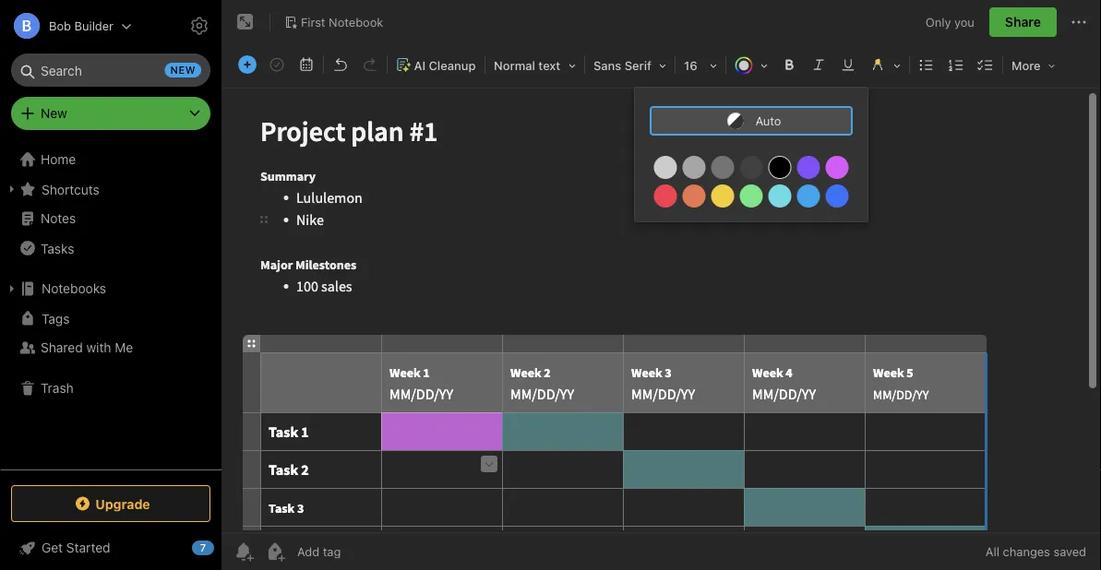 Task type: locate. For each thing, give the bounding box(es) containing it.
underline image
[[836, 52, 862, 78]]

expand note image
[[235, 11, 257, 33]]

tasks button
[[0, 234, 221, 263]]

shared with me link
[[0, 333, 221, 363]]

first
[[301, 15, 326, 29]]

you
[[955, 15, 975, 29]]

notebooks link
[[0, 274, 221, 304]]

auto
[[756, 114, 782, 128]]

bob builder
[[49, 19, 114, 33]]

Add tag field
[[296, 544, 434, 560]]

more actions image
[[1069, 11, 1091, 33]]

undo image
[[328, 52, 354, 78]]

More actions field
[[1069, 7, 1091, 37]]

Heading level field
[[488, 52, 583, 79]]

home
[[41, 152, 76, 167]]

Highlight field
[[864, 52, 908, 79]]

expand notebooks image
[[5, 282, 19, 296]]

add tag image
[[264, 541, 286, 563]]

text
[[539, 59, 561, 73]]

share button
[[990, 7, 1058, 37]]

with
[[86, 340, 111, 356]]

trash link
[[0, 374, 221, 404]]

note window element
[[222, 0, 1102, 571]]

notes link
[[0, 204, 221, 234]]

Help and Learning task checklist field
[[0, 534, 222, 563]]

notebooks
[[42, 281, 106, 296]]

checklist image
[[973, 52, 999, 78]]

italic image
[[806, 52, 832, 78]]

16
[[684, 59, 698, 73]]

auto button
[[650, 106, 853, 136]]

new search field
[[24, 54, 201, 87]]

cleanup
[[429, 59, 476, 73]]

builder
[[74, 19, 114, 33]]

all
[[986, 545, 1000, 559]]

click to collapse image
[[215, 537, 229, 559]]

home link
[[0, 145, 222, 175]]

bold image
[[777, 52, 803, 78]]

More field
[[1006, 52, 1063, 79]]

ai cleanup button
[[390, 52, 483, 79]]

Search text field
[[24, 54, 198, 87]]

Font color field
[[729, 52, 775, 79]]

Note Editor text field
[[222, 89, 1102, 533]]

get started
[[42, 541, 110, 556]]

shortcuts
[[42, 182, 100, 197]]

tree containing home
[[0, 145, 222, 469]]

Insert field
[[234, 52, 261, 78]]

Account field
[[0, 7, 132, 44]]

upgrade
[[95, 497, 150, 512]]

new button
[[11, 97, 211, 130]]

bob
[[49, 19, 71, 33]]

serif
[[625, 59, 652, 73]]

tree
[[0, 145, 222, 469]]



Task type: vqa. For each thing, say whether or not it's contained in the screenshot.
Undo IMAGE
yes



Task type: describe. For each thing, give the bounding box(es) containing it.
sans
[[594, 59, 622, 73]]

get
[[42, 541, 63, 556]]

saved
[[1054, 545, 1087, 559]]

only you
[[926, 15, 975, 29]]

more
[[1012, 59, 1041, 73]]

bulleted list image
[[914, 52, 940, 78]]

calendar event image
[[294, 52, 320, 78]]

normal
[[494, 59, 536, 73]]

tags button
[[0, 304, 221, 333]]

notes
[[41, 211, 76, 226]]

new
[[41, 106, 67, 121]]

me
[[115, 340, 133, 356]]

notebook
[[329, 15, 384, 29]]

only
[[926, 15, 952, 29]]

settings image
[[188, 15, 211, 37]]

first notebook button
[[278, 9, 390, 35]]

ai cleanup
[[414, 59, 476, 73]]

share
[[1006, 14, 1042, 30]]

changes
[[1004, 545, 1051, 559]]

started
[[66, 541, 110, 556]]

upgrade button
[[11, 486, 211, 523]]

tags
[[42, 311, 70, 326]]

Font family field
[[587, 52, 673, 79]]

shared
[[41, 340, 83, 356]]

7
[[200, 543, 206, 555]]

ai
[[414, 59, 426, 73]]

trash
[[41, 381, 74, 396]]

shortcuts button
[[0, 175, 221, 204]]

all changes saved
[[986, 545, 1087, 559]]

shared with me
[[41, 340, 133, 356]]

normal text
[[494, 59, 561, 73]]

first notebook
[[301, 15, 384, 29]]

sans serif
[[594, 59, 652, 73]]

numbered list image
[[944, 52, 970, 78]]

new
[[170, 64, 196, 76]]

Font size field
[[678, 52, 724, 79]]

add a reminder image
[[233, 541, 255, 563]]

tasks
[[41, 241, 74, 256]]



